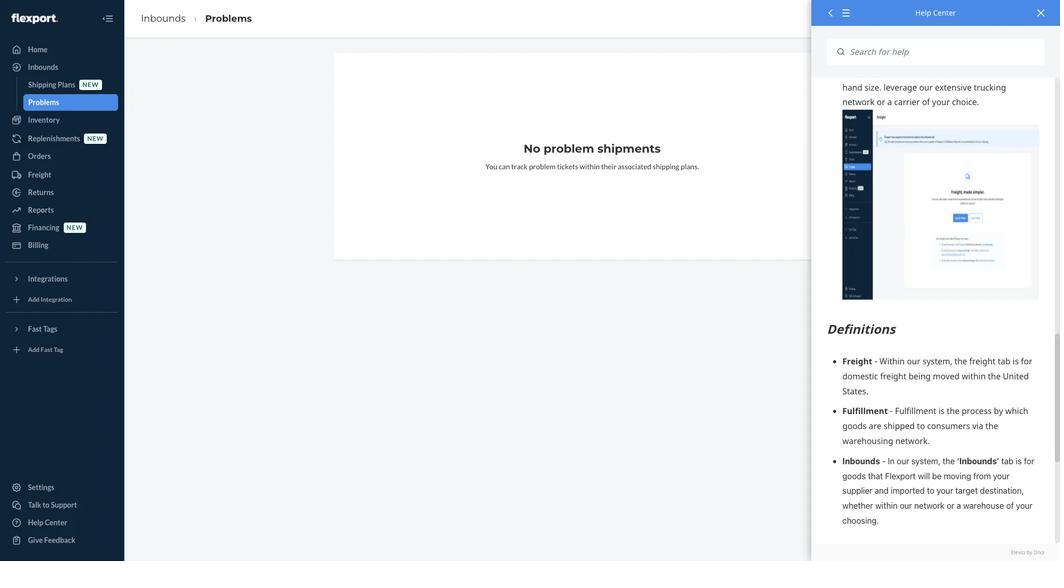 Task type: describe. For each thing, give the bounding box(es) containing it.
support
[[51, 501, 77, 510]]

fast inside add fast tag link
[[41, 347, 53, 354]]

1 vertical spatial center
[[45, 519, 67, 528]]

returns
[[28, 188, 54, 197]]

no
[[524, 142, 541, 156]]

1 vertical spatial inbounds link
[[6, 59, 118, 76]]

billing link
[[6, 237, 118, 254]]

shipping
[[653, 162, 680, 171]]

orders
[[28, 152, 51, 161]]

add for add fast tag
[[28, 347, 40, 354]]

freight link
[[6, 167, 118, 184]]

give
[[28, 537, 43, 545]]

you
[[486, 162, 498, 171]]

plans.
[[681, 162, 699, 171]]

no problem shipments
[[524, 142, 661, 156]]

add fast tag
[[28, 347, 63, 354]]

home link
[[6, 41, 118, 58]]

freight
[[28, 171, 51, 179]]

elevio
[[1012, 549, 1026, 557]]

close navigation image
[[102, 12, 114, 25]]

reports
[[28, 206, 54, 215]]

0 horizontal spatial help
[[28, 519, 43, 528]]

feedback
[[44, 537, 75, 545]]

1 vertical spatial problem
[[529, 162, 556, 171]]

0 horizontal spatial help center
[[28, 519, 67, 528]]

help center link
[[6, 515, 118, 532]]

associated
[[618, 162, 652, 171]]

0 vertical spatial help center
[[916, 8, 957, 18]]

0 horizontal spatial inbounds
[[28, 63, 58, 72]]

fast tags
[[28, 325, 57, 334]]

integration
[[41, 296, 72, 304]]

inbounds inside breadcrumbs navigation
[[141, 13, 186, 24]]

inbounds link inside breadcrumbs navigation
[[141, 13, 186, 24]]

within
[[580, 162, 600, 171]]

you can track problem tickets within their associated shipping plans.
[[486, 162, 699, 171]]

can
[[499, 162, 510, 171]]

0 vertical spatial problem
[[544, 142, 595, 156]]

give feedback button
[[6, 533, 118, 550]]

1 vertical spatial problems link
[[23, 94, 118, 111]]

their
[[601, 162, 617, 171]]

flexport logo image
[[11, 13, 58, 24]]

tickets
[[557, 162, 579, 171]]



Task type: locate. For each thing, give the bounding box(es) containing it.
new right the "plans"
[[83, 81, 99, 89]]

talk
[[28, 501, 41, 510]]

shipments
[[598, 142, 661, 156]]

new up orders link
[[87, 135, 104, 143]]

breadcrumbs navigation
[[133, 3, 260, 34]]

1 vertical spatial help
[[28, 519, 43, 528]]

new
[[83, 81, 99, 89], [87, 135, 104, 143], [67, 224, 83, 232]]

1 horizontal spatial help
[[916, 8, 932, 18]]

problems link
[[205, 13, 252, 24], [23, 94, 118, 111]]

Search search field
[[845, 39, 1045, 65]]

0 horizontal spatial center
[[45, 519, 67, 528]]

1 vertical spatial help center
[[28, 519, 67, 528]]

1 vertical spatial add
[[28, 347, 40, 354]]

add
[[28, 296, 40, 304], [28, 347, 40, 354]]

center down talk to support
[[45, 519, 67, 528]]

inbounds link
[[141, 13, 186, 24], [6, 59, 118, 76]]

0 vertical spatial inbounds
[[141, 13, 186, 24]]

1 horizontal spatial help center
[[916, 8, 957, 18]]

2 add from the top
[[28, 347, 40, 354]]

fast
[[28, 325, 42, 334], [41, 347, 53, 354]]

0 horizontal spatial problems link
[[23, 94, 118, 111]]

new for financing
[[67, 224, 83, 232]]

0 vertical spatial problems
[[205, 13, 252, 24]]

dixa
[[1034, 549, 1045, 557]]

problem up tickets
[[544, 142, 595, 156]]

0 vertical spatial problems link
[[205, 13, 252, 24]]

problem down the no
[[529, 162, 556, 171]]

new for shipping plans
[[83, 81, 99, 89]]

0 vertical spatial center
[[934, 8, 957, 18]]

1 horizontal spatial inbounds
[[141, 13, 186, 24]]

1 vertical spatial problems
[[28, 98, 59, 107]]

replenishments
[[28, 134, 80, 143]]

0 vertical spatial inbounds link
[[141, 13, 186, 24]]

1 vertical spatial fast
[[41, 347, 53, 354]]

center up search search field
[[934, 8, 957, 18]]

inventory
[[28, 116, 60, 124]]

help up give on the left of the page
[[28, 519, 43, 528]]

talk to support button
[[6, 498, 118, 514]]

billing
[[28, 241, 48, 250]]

to
[[43, 501, 50, 510]]

new for replenishments
[[87, 135, 104, 143]]

shipping
[[28, 80, 56, 89]]

settings
[[28, 484, 54, 493]]

by
[[1027, 549, 1033, 557]]

0 vertical spatial fast
[[28, 325, 42, 334]]

0 vertical spatial add
[[28, 296, 40, 304]]

inbounds
[[141, 13, 186, 24], [28, 63, 58, 72]]

integrations button
[[6, 271, 118, 288]]

help center down "to"
[[28, 519, 67, 528]]

problem
[[544, 142, 595, 156], [529, 162, 556, 171]]

elevio by dixa link
[[827, 549, 1045, 557]]

1 horizontal spatial center
[[934, 8, 957, 18]]

0 vertical spatial new
[[83, 81, 99, 89]]

add for add integration
[[28, 296, 40, 304]]

1 horizontal spatial inbounds link
[[141, 13, 186, 24]]

add integration link
[[6, 292, 118, 308]]

help center up search search field
[[916, 8, 957, 18]]

talk to support
[[28, 501, 77, 510]]

settings link
[[6, 480, 118, 497]]

elevio by dixa
[[1012, 549, 1045, 557]]

add left integration
[[28, 296, 40, 304]]

orders link
[[6, 148, 118, 165]]

0 horizontal spatial inbounds link
[[6, 59, 118, 76]]

tags
[[43, 325, 57, 334]]

help center
[[916, 8, 957, 18], [28, 519, 67, 528]]

1 vertical spatial new
[[87, 135, 104, 143]]

integrations
[[28, 275, 68, 284]]

reports link
[[6, 202, 118, 219]]

add integration
[[28, 296, 72, 304]]

inventory link
[[6, 112, 118, 129]]

returns link
[[6, 185, 118, 201]]

1 add from the top
[[28, 296, 40, 304]]

shipping plans
[[28, 80, 75, 89]]

1 horizontal spatial problems
[[205, 13, 252, 24]]

add inside add fast tag link
[[28, 347, 40, 354]]

add down "fast tags"
[[28, 347, 40, 354]]

problems inside breadcrumbs navigation
[[205, 13, 252, 24]]

2 vertical spatial new
[[67, 224, 83, 232]]

home
[[28, 45, 48, 54]]

track
[[512, 162, 528, 171]]

plans
[[58, 80, 75, 89]]

1 vertical spatial inbounds
[[28, 63, 58, 72]]

financing
[[28, 223, 59, 232]]

0 vertical spatial help
[[916, 8, 932, 18]]

0 horizontal spatial problems
[[28, 98, 59, 107]]

fast left tag at bottom left
[[41, 347, 53, 354]]

problems
[[205, 13, 252, 24], [28, 98, 59, 107]]

give feedback
[[28, 537, 75, 545]]

1 horizontal spatial problems link
[[205, 13, 252, 24]]

help up search search field
[[916, 8, 932, 18]]

add fast tag link
[[6, 342, 118, 359]]

new down the reports link
[[67, 224, 83, 232]]

fast left tags
[[28, 325, 42, 334]]

center
[[934, 8, 957, 18], [45, 519, 67, 528]]

fast tags button
[[6, 321, 118, 338]]

fast inside fast tags dropdown button
[[28, 325, 42, 334]]

tag
[[54, 347, 63, 354]]

help
[[916, 8, 932, 18], [28, 519, 43, 528]]



Task type: vqa. For each thing, say whether or not it's contained in the screenshot.
access
no



